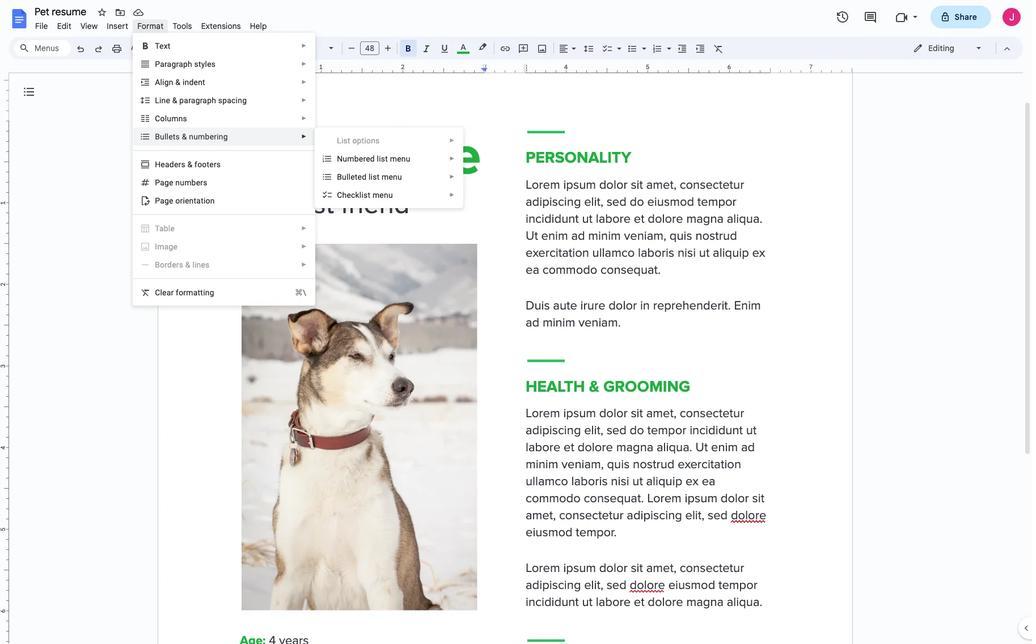 Task type: describe. For each thing, give the bounding box(es) containing it.
c for h
[[337, 191, 342, 200]]

borders
[[155, 260, 183, 269]]

page orientation
[[155, 196, 215, 205]]

columns n element
[[155, 114, 191, 123]]

► for age
[[301, 243, 307, 250]]

eaders
[[161, 160, 185, 169]]

c lear formatting
[[155, 288, 214, 297]]

u
[[180, 178, 184, 187]]

► for p aragraph styles
[[301, 61, 307, 67]]

list for umbered
[[377, 154, 388, 163]]

i m age
[[155, 242, 178, 251]]

► for l ine & paragraph spacing
[[301, 97, 307, 103]]

⌘backslash element
[[281, 287, 306, 298]]

page for page orientation
[[155, 196, 173, 205]]

borders & lines
[[155, 260, 210, 269]]

list for ulleted
[[369, 172, 380, 182]]

clear formatting c element
[[155, 288, 218, 297]]

n for s
[[179, 114, 183, 123]]

ecklist
[[347, 191, 371, 200]]

align & indent a element
[[155, 78, 209, 87]]

ptions
[[357, 136, 380, 145]]

a lign & indent
[[155, 78, 205, 87]]

view
[[80, 21, 98, 31]]

⌘\
[[295, 288, 306, 297]]

lign
[[160, 78, 173, 87]]

list o ptions
[[337, 136, 380, 145]]

indent
[[183, 78, 205, 87]]

menu item containing i
[[140, 241, 307, 252]]

right margin image
[[768, 64, 852, 73]]

checklist menu h element
[[337, 191, 396, 200]]

headers & footers h element
[[155, 160, 224, 169]]

proxima nova
[[291, 43, 342, 53]]

proxima
[[291, 43, 321, 53]]

borders & lines q element
[[155, 260, 213, 269]]

► inside the table menu item
[[301, 225, 307, 231]]

insert
[[107, 21, 128, 31]]

h eaders & footers
[[155, 160, 221, 169]]

bulle
[[155, 132, 173, 141]]

line & paragraph spacing l element
[[155, 96, 250, 105]]

page n u mbers
[[155, 178, 207, 187]]

aragraph
[[160, 60, 192, 69]]

& inside the borders & lines menu item
[[185, 260, 190, 269]]

spacing
[[218, 96, 247, 105]]

bulleted list menu b element
[[337, 172, 406, 182]]

numbered list menu n element
[[337, 154, 414, 163]]

application containing share
[[0, 0, 1033, 644]]

m
[[157, 242, 164, 251]]

share
[[955, 12, 978, 22]]

proxima nova option
[[291, 40, 342, 56]]

t
[[173, 132, 176, 141]]

format
[[137, 21, 164, 31]]

text color image
[[457, 40, 470, 54]]

list options o element
[[337, 136, 383, 145]]

► for b ulleted list menu
[[449, 174, 455, 180]]

highlight color image
[[477, 40, 489, 54]]

tools menu item
[[168, 19, 197, 33]]

extensions
[[201, 21, 241, 31]]

tools
[[173, 21, 192, 31]]

s for n
[[183, 114, 187, 123]]

help menu item
[[246, 19, 272, 33]]

c h ecklist menu
[[337, 191, 393, 200]]

numbered list menu image
[[664, 41, 672, 45]]

► for a lign & indent
[[301, 79, 307, 85]]

menu containing text
[[133, 33, 316, 306]]

menu containing list
[[315, 0, 464, 417]]

numbering
[[189, 132, 228, 141]]

text
[[155, 41, 171, 50]]

colum n s
[[155, 114, 187, 123]]

left margin image
[[158, 64, 243, 73]]

styles
[[194, 60, 216, 69]]

edit
[[57, 21, 71, 31]]

share button
[[931, 6, 992, 28]]

paragraph styles p element
[[155, 60, 219, 69]]

l ine & paragraph spacing
[[155, 96, 247, 105]]

p
[[155, 60, 160, 69]]

b
[[337, 172, 342, 182]]

bullets & numbering t element
[[155, 132, 231, 141]]

Font size text field
[[361, 41, 379, 55]]



Task type: locate. For each thing, give the bounding box(es) containing it.
application
[[0, 0, 1033, 644]]

lines
[[193, 260, 210, 269]]

►
[[301, 43, 307, 49], [301, 61, 307, 67], [301, 79, 307, 85], [301, 97, 307, 103], [301, 115, 307, 121], [301, 133, 307, 140], [449, 137, 455, 144], [449, 155, 455, 162], [449, 174, 455, 180], [449, 192, 455, 198], [301, 225, 307, 231], [301, 243, 307, 250], [301, 262, 307, 268]]

n up bulle t s & numbering
[[179, 114, 183, 123]]

mbers
[[184, 178, 207, 187]]

edit menu item
[[53, 19, 76, 33]]

► for ecklist menu
[[449, 192, 455, 198]]

n
[[337, 154, 343, 163]]

menu
[[390, 154, 411, 163], [382, 172, 402, 182], [373, 191, 393, 200]]

& for ine
[[172, 96, 177, 105]]

& right lign
[[176, 78, 181, 87]]

file
[[35, 21, 48, 31]]

list
[[377, 154, 388, 163], [369, 172, 380, 182]]

menu for umbered list menu
[[390, 154, 411, 163]]

page
[[155, 178, 173, 187], [155, 196, 173, 205]]

editing
[[929, 43, 955, 53]]

0 horizontal spatial s
[[176, 132, 180, 141]]

0 horizontal spatial c
[[155, 288, 160, 297]]

1 vertical spatial n
[[175, 178, 180, 187]]

i
[[155, 242, 157, 251]]

► for s & numbering
[[301, 133, 307, 140]]

1 vertical spatial menu item
[[140, 241, 307, 252]]

page for page n u mbers
[[155, 178, 173, 187]]

menu down numbered list menu n element at left top
[[382, 172, 402, 182]]

0 vertical spatial s
[[183, 114, 187, 123]]

file menu item
[[31, 19, 53, 33]]

& for lign
[[176, 78, 181, 87]]

& right t on the left top of the page
[[182, 132, 187, 141]]

line & paragraph spacing image
[[582, 40, 595, 56]]

page orientation 3 element
[[155, 196, 218, 205]]

► for n umbered list menu
[[449, 155, 455, 162]]

table menu item
[[133, 220, 315, 238]]

s
[[183, 114, 187, 123], [176, 132, 180, 141]]

ulleted
[[342, 172, 367, 182]]

b ulleted list menu
[[337, 172, 402, 182]]

s right bulle
[[176, 132, 180, 141]]

checklist menu image
[[614, 41, 622, 45]]

h
[[155, 160, 161, 169]]

Menus field
[[14, 40, 71, 56]]

menu item
[[316, 132, 463, 150], [140, 241, 307, 252]]

ine
[[159, 96, 170, 105]]

view menu item
[[76, 19, 102, 33]]

list
[[337, 136, 350, 145]]

s for t
[[176, 132, 180, 141]]

0 horizontal spatial menu item
[[140, 241, 307, 252]]

menu item containing list
[[316, 132, 463, 150]]

0 vertical spatial page
[[155, 178, 173, 187]]

image m element
[[155, 242, 181, 251]]

Font size field
[[360, 41, 384, 56]]

► for s
[[301, 115, 307, 121]]

p aragraph styles
[[155, 60, 216, 69]]

menu for ulleted list menu
[[382, 172, 402, 182]]

table
[[155, 224, 175, 233]]

bulle t s & numbering
[[155, 132, 228, 141]]

& for eaders
[[188, 160, 193, 169]]

0 vertical spatial menu
[[390, 154, 411, 163]]

mode and view toolbar
[[905, 37, 1017, 60]]

page left u
[[155, 178, 173, 187]]

Rename text field
[[31, 5, 93, 18]]

menu bar
[[31, 15, 272, 33]]

1 vertical spatial menu
[[382, 172, 402, 182]]

lear
[[160, 288, 174, 297]]

1 vertical spatial c
[[155, 288, 160, 297]]

borders & lines menu item
[[140, 259, 307, 271]]

h
[[342, 191, 347, 200]]

0 vertical spatial menu item
[[316, 132, 463, 150]]

0 vertical spatial n
[[179, 114, 183, 123]]

0 vertical spatial c
[[337, 191, 342, 200]]

2 vertical spatial menu
[[373, 191, 393, 200]]

age
[[164, 242, 178, 251]]

formatting
[[176, 288, 214, 297]]

nova
[[323, 43, 342, 53]]

page numbers u element
[[155, 178, 211, 187]]

menu
[[315, 0, 464, 417], [133, 33, 316, 306]]

1 horizontal spatial menu item
[[316, 132, 463, 150]]

Star checkbox
[[94, 5, 110, 20]]

menu item up the borders & lines menu item
[[140, 241, 307, 252]]

insert image image
[[536, 40, 549, 56]]

s right colum
[[183, 114, 187, 123]]

1 horizontal spatial c
[[337, 191, 342, 200]]

1 horizontal spatial s
[[183, 114, 187, 123]]

page down page n u mbers at the left top
[[155, 196, 173, 205]]

2 page from the top
[[155, 196, 173, 205]]

n umbered list menu
[[337, 154, 411, 163]]

n for u
[[175, 178, 180, 187]]

list down n umbered list menu
[[369, 172, 380, 182]]

l
[[155, 96, 159, 105]]

editing button
[[905, 40, 991, 57]]

c down 'b'
[[337, 191, 342, 200]]

menu bar inside menu bar banner
[[31, 15, 272, 33]]

help
[[250, 21, 267, 31]]

bulleted list menu image
[[639, 41, 647, 45]]

menu bar containing file
[[31, 15, 272, 33]]

& left lines
[[185, 260, 190, 269]]

text s element
[[155, 41, 174, 50]]

menu bar banner
[[0, 0, 1033, 644]]

1 vertical spatial s
[[176, 132, 180, 141]]

insert menu item
[[102, 19, 133, 33]]

c
[[337, 191, 342, 200], [155, 288, 160, 297]]

0 vertical spatial list
[[377, 154, 388, 163]]

n left mbers
[[175, 178, 180, 187]]

& right 'eaders'
[[188, 160, 193, 169]]

&
[[176, 78, 181, 87], [172, 96, 177, 105], [182, 132, 187, 141], [188, 160, 193, 169], [185, 260, 190, 269]]

1 vertical spatial list
[[369, 172, 380, 182]]

umbered
[[343, 154, 375, 163]]

c for lear
[[155, 288, 160, 297]]

format menu item
[[133, 19, 168, 33]]

menu item up numbered list menu n element at left top
[[316, 132, 463, 150]]

o
[[353, 136, 357, 145]]

menu up bulleted list menu b element
[[390, 154, 411, 163]]

top margin image
[[0, 39, 9, 124]]

table 2 element
[[155, 224, 178, 233]]

list up bulleted list menu b element
[[377, 154, 388, 163]]

a
[[155, 78, 160, 87]]

n
[[179, 114, 183, 123], [175, 178, 180, 187]]

& right the ine at the left
[[172, 96, 177, 105]]

colum
[[155, 114, 179, 123]]

1 page from the top
[[155, 178, 173, 187]]

c down borders
[[155, 288, 160, 297]]

main toolbar
[[70, 0, 728, 440]]

menu down bulleted list menu b element
[[373, 191, 393, 200]]

► inside the borders & lines menu item
[[301, 262, 307, 268]]

footers
[[195, 160, 221, 169]]

extensions menu item
[[197, 19, 246, 33]]

orientation
[[175, 196, 215, 205]]

1 vertical spatial page
[[155, 196, 173, 205]]

paragraph
[[179, 96, 216, 105]]



Task type: vqa. For each thing, say whether or not it's contained in the screenshot.
The Field
no



